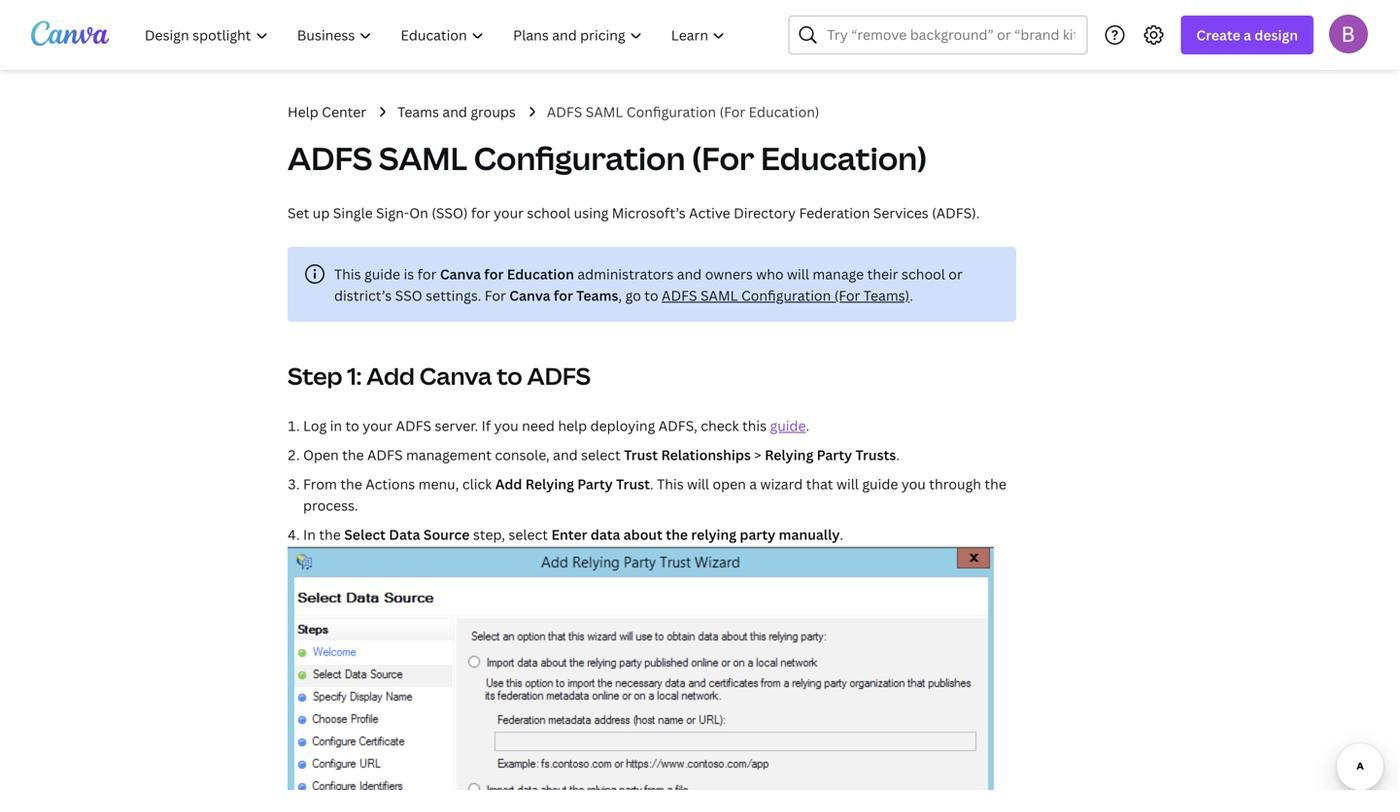 Task type: locate. For each thing, give the bounding box(es) containing it.
0 horizontal spatial select
[[509, 525, 548, 544]]

school
[[527, 204, 571, 222], [902, 265, 946, 283]]

create a design button
[[1182, 16, 1314, 54]]

guide left the is
[[365, 265, 401, 283]]

0 vertical spatial add
[[367, 360, 415, 392]]

trust
[[624, 446, 658, 464], [616, 475, 650, 493]]

your right in
[[363, 417, 393, 435]]

from the actions menu, click add relying party trust
[[303, 475, 650, 493]]

you
[[495, 417, 519, 435], [902, 475, 926, 493]]

0 vertical spatial and
[[443, 103, 468, 121]]

teams down administrators at the left of page
[[577, 286, 619, 305]]

relying down guide "link"
[[765, 446, 814, 464]]

trust down deploying
[[624, 446, 658, 464]]

1 vertical spatial teams
[[577, 286, 619, 305]]

select
[[344, 525, 386, 544]]

and inside "teams and groups" link
[[443, 103, 468, 121]]

1 horizontal spatial relying
[[765, 446, 814, 464]]

2 horizontal spatial to
[[645, 286, 659, 305]]

this
[[334, 265, 361, 283], [657, 475, 684, 493]]

relying down console,
[[526, 475, 574, 493]]

,
[[619, 286, 622, 305]]

and inside administrators and owners who will manage their school or district's sso settings. for
[[677, 265, 702, 283]]

adfs right go
[[662, 286, 698, 305]]

set
[[288, 204, 310, 222]]

1 vertical spatial and
[[677, 265, 702, 283]]

adfs saml configuration (for education) link
[[547, 101, 820, 122]]

a right 'open'
[[750, 475, 757, 493]]

0 horizontal spatial to
[[346, 417, 360, 435]]

the right through
[[985, 475, 1007, 493]]

center
[[322, 103, 367, 121]]

help center link
[[288, 101, 367, 122]]

add right 1:
[[367, 360, 415, 392]]

for right (sso)
[[471, 204, 491, 222]]

federation
[[800, 204, 870, 222]]

to right in
[[346, 417, 360, 435]]

in
[[303, 525, 316, 544]]

1 vertical spatial add
[[496, 475, 522, 493]]

saml
[[586, 103, 624, 121], [379, 137, 468, 179], [701, 286, 738, 305]]

2 horizontal spatial saml
[[701, 286, 738, 305]]

adfs saml configuration (for education)
[[547, 103, 820, 121], [288, 137, 928, 179]]

and left groups
[[443, 103, 468, 121]]

0 horizontal spatial party
[[578, 475, 613, 493]]

1 vertical spatial school
[[902, 265, 946, 283]]

the right in
[[319, 525, 341, 544]]

and
[[443, 103, 468, 121], [677, 265, 702, 283], [553, 446, 578, 464]]

microsoft's
[[612, 204, 686, 222]]

1 horizontal spatial school
[[902, 265, 946, 283]]

step,
[[473, 525, 505, 544]]

1 vertical spatial you
[[902, 475, 926, 493]]

adfs left server.
[[396, 417, 432, 435]]

0 vertical spatial this
[[334, 265, 361, 283]]

0 horizontal spatial relying
[[526, 475, 574, 493]]

trust down open the adfs management console, and select trust relationships > relying party trusts .
[[616, 475, 650, 493]]

>
[[755, 446, 762, 464]]

teams
[[398, 103, 439, 121], [577, 286, 619, 305]]

school left or
[[902, 265, 946, 283]]

0 vertical spatial (for
[[720, 103, 746, 121]]

1 vertical spatial a
[[750, 475, 757, 493]]

select for and
[[581, 446, 621, 464]]

0 vertical spatial select
[[581, 446, 621, 464]]

1 horizontal spatial you
[[902, 475, 926, 493]]

0 vertical spatial party
[[817, 446, 853, 464]]

1 horizontal spatial select
[[581, 446, 621, 464]]

education)
[[749, 103, 820, 121], [761, 137, 928, 179]]

adfs up log in to your adfs server. if you need help deploying adfs, check this guide .
[[527, 360, 591, 392]]

canva up server.
[[420, 360, 492, 392]]

1 horizontal spatial and
[[553, 446, 578, 464]]

teams right 'center'
[[398, 103, 439, 121]]

2 horizontal spatial guide
[[863, 475, 899, 493]]

1 horizontal spatial your
[[494, 204, 524, 222]]

0 horizontal spatial a
[[750, 475, 757, 493]]

1 vertical spatial select
[[509, 525, 548, 544]]

1 vertical spatial education)
[[761, 137, 928, 179]]

0 horizontal spatial your
[[363, 417, 393, 435]]

open
[[713, 475, 746, 493]]

from
[[303, 475, 337, 493]]

for
[[471, 204, 491, 222], [418, 265, 437, 283], [485, 265, 504, 283], [554, 286, 573, 305]]

0 horizontal spatial this
[[334, 265, 361, 283]]

to right go
[[645, 286, 659, 305]]

or
[[949, 265, 963, 283]]

the
[[342, 446, 364, 464], [341, 475, 362, 493], [985, 475, 1007, 493], [319, 525, 341, 544], [666, 525, 688, 544]]

that
[[807, 475, 834, 493]]

1 vertical spatial guide
[[770, 417, 806, 435]]

0 horizontal spatial you
[[495, 417, 519, 435]]

add
[[367, 360, 415, 392], [496, 475, 522, 493]]

for up the for in the top of the page
[[485, 265, 504, 283]]

sso
[[395, 286, 423, 305]]

select for step,
[[509, 525, 548, 544]]

to up need
[[497, 360, 523, 392]]

select down deploying
[[581, 446, 621, 464]]

and up canva for teams , go to adfs saml configuration (for teams) . on the top of page
[[677, 265, 702, 283]]

the right "open"
[[342, 446, 364, 464]]

party
[[817, 446, 853, 464], [578, 475, 613, 493]]

a inside . this will open a wizard that will guide you through the process.
[[750, 475, 757, 493]]

the up process.
[[341, 475, 362, 493]]

1 vertical spatial configuration
[[474, 137, 686, 179]]

canva up settings.
[[440, 265, 481, 283]]

help center
[[288, 103, 367, 121]]

this
[[743, 417, 767, 435]]

add right click
[[496, 475, 522, 493]]

0 vertical spatial you
[[495, 417, 519, 435]]

0 horizontal spatial add
[[367, 360, 415, 392]]

a
[[1244, 26, 1252, 44], [750, 475, 757, 493]]

open
[[303, 446, 339, 464]]

teams and groups
[[398, 103, 516, 121]]

0 horizontal spatial guide
[[365, 265, 401, 283]]

2 vertical spatial saml
[[701, 286, 738, 305]]

will up adfs saml configuration (for teams) link
[[787, 265, 810, 283]]

administrators and owners who will manage their school or district's sso settings. for
[[334, 265, 963, 305]]

school left using in the left of the page
[[527, 204, 571, 222]]

0 horizontal spatial and
[[443, 103, 468, 121]]

party up the that
[[817, 446, 853, 464]]

1 vertical spatial adfs saml configuration (for education)
[[288, 137, 928, 179]]

guide link
[[770, 417, 806, 435]]

select
[[581, 446, 621, 464], [509, 525, 548, 544]]

school inside administrators and owners who will manage their school or district's sso settings. for
[[902, 265, 946, 283]]

the for in the select data source step, select enter data about the relying party manually .
[[319, 525, 341, 544]]

will down relationships
[[687, 475, 710, 493]]

0 horizontal spatial saml
[[379, 137, 468, 179]]

adfs
[[547, 103, 583, 121], [288, 137, 373, 179], [662, 286, 698, 305], [527, 360, 591, 392], [396, 417, 432, 435], [368, 446, 403, 464]]

and for teams
[[443, 103, 468, 121]]

create
[[1197, 26, 1241, 44]]

1 horizontal spatial saml
[[586, 103, 624, 121]]

0 vertical spatial saml
[[586, 103, 624, 121]]

canva down education
[[510, 286, 551, 305]]

0 vertical spatial guide
[[365, 265, 401, 283]]

0 vertical spatial teams
[[398, 103, 439, 121]]

relying
[[765, 446, 814, 464], [526, 475, 574, 493]]

1 horizontal spatial to
[[497, 360, 523, 392]]

active
[[689, 204, 731, 222]]

a left design
[[1244, 26, 1252, 44]]

will inside administrators and owners who will manage their school or district's sso settings. for
[[787, 265, 810, 283]]

0 horizontal spatial will
[[687, 475, 710, 493]]

guide right this
[[770, 417, 806, 435]]

0 vertical spatial relying
[[765, 446, 814, 464]]

0 horizontal spatial teams
[[398, 103, 439, 121]]

education
[[507, 265, 574, 283]]

1 horizontal spatial a
[[1244, 26, 1252, 44]]

(for
[[720, 103, 746, 121], [692, 137, 755, 179], [835, 286, 861, 305]]

2 vertical spatial canva
[[420, 360, 492, 392]]

configuration
[[627, 103, 717, 121], [474, 137, 686, 179], [742, 286, 832, 305]]

management
[[406, 446, 492, 464]]

guide
[[365, 265, 401, 283], [770, 417, 806, 435], [863, 475, 899, 493]]

you right if in the bottom of the page
[[495, 417, 519, 435]]

1 horizontal spatial this
[[657, 475, 684, 493]]

guide down trusts on the right
[[863, 475, 899, 493]]

adfs,
[[659, 417, 698, 435]]

1 vertical spatial to
[[497, 360, 523, 392]]

1 horizontal spatial will
[[787, 265, 810, 283]]

you left through
[[902, 475, 926, 493]]

will right the that
[[837, 475, 859, 493]]

2 vertical spatial guide
[[863, 475, 899, 493]]

your right (sso)
[[494, 204, 524, 222]]

relying
[[692, 525, 737, 544]]

console,
[[495, 446, 550, 464]]

1 vertical spatial this
[[657, 475, 684, 493]]

this up district's
[[334, 265, 361, 283]]

directory
[[734, 204, 796, 222]]

0 vertical spatial configuration
[[627, 103, 717, 121]]

teams and groups link
[[398, 101, 516, 122]]

. this will open a wizard that will guide you through the process.
[[303, 475, 1007, 515]]

2 horizontal spatial and
[[677, 265, 702, 283]]

this down relationships
[[657, 475, 684, 493]]

this guide is for canva for education
[[334, 265, 574, 283]]

canva
[[440, 265, 481, 283], [510, 286, 551, 305], [420, 360, 492, 392]]

if
[[482, 417, 491, 435]]

to
[[645, 286, 659, 305], [497, 360, 523, 392], [346, 417, 360, 435]]

through
[[930, 475, 982, 493]]

sign-
[[376, 204, 410, 222]]

and down help
[[553, 446, 578, 464]]

select right step,
[[509, 525, 548, 544]]

1 vertical spatial saml
[[379, 137, 468, 179]]

1 horizontal spatial guide
[[770, 417, 806, 435]]

0 vertical spatial school
[[527, 204, 571, 222]]

single
[[333, 204, 373, 222]]

1 vertical spatial party
[[578, 475, 613, 493]]

0 vertical spatial a
[[1244, 26, 1252, 44]]

party down open the adfs management console, and select trust relationships > relying party trusts .
[[578, 475, 613, 493]]

source
[[424, 525, 470, 544]]



Task type: describe. For each thing, give the bounding box(es) containing it.
1 vertical spatial relying
[[526, 475, 574, 493]]

2 vertical spatial and
[[553, 446, 578, 464]]

enter
[[552, 525, 588, 544]]

step
[[288, 360, 343, 392]]

menu,
[[419, 475, 459, 493]]

design
[[1255, 26, 1299, 44]]

. inside . this will open a wizard that will guide you through the process.
[[650, 475, 654, 493]]

0 vertical spatial adfs saml configuration (for education)
[[547, 103, 820, 121]]

for down education
[[554, 286, 573, 305]]

log in to your adfs server. if you need help deploying adfs, check this guide .
[[303, 417, 810, 435]]

create a design
[[1197, 26, 1299, 44]]

adfs saml configuration (for teams) link
[[662, 286, 910, 305]]

services
[[874, 204, 929, 222]]

adfs up actions
[[368, 446, 403, 464]]

manually
[[779, 525, 840, 544]]

process.
[[303, 496, 358, 515]]

1 vertical spatial (for
[[692, 137, 755, 179]]

saml inside adfs saml configuration (for education) link
[[586, 103, 624, 121]]

1 vertical spatial canva
[[510, 286, 551, 305]]

help
[[288, 103, 319, 121]]

party
[[740, 525, 776, 544]]

and for administrators
[[677, 265, 702, 283]]

administrators
[[578, 265, 674, 283]]

settings.
[[426, 286, 482, 305]]

in
[[330, 417, 342, 435]]

(sso)
[[432, 204, 468, 222]]

about
[[624, 525, 663, 544]]

data
[[591, 525, 621, 544]]

bob builder image
[[1330, 14, 1369, 53]]

in the select data source step, select enter data about the relying party manually .
[[303, 525, 844, 544]]

2 vertical spatial (for
[[835, 286, 861, 305]]

groups
[[471, 103, 516, 121]]

for right the is
[[418, 265, 437, 283]]

wizard
[[761, 475, 803, 493]]

0 vertical spatial your
[[494, 204, 524, 222]]

0 vertical spatial canva
[[440, 265, 481, 283]]

actions
[[366, 475, 415, 493]]

check
[[701, 417, 739, 435]]

a inside dropdown button
[[1244, 26, 1252, 44]]

you inside . this will open a wizard that will guide you through the process.
[[902, 475, 926, 493]]

open the adfs management console, and select trust relationships > relying party trusts .
[[303, 446, 900, 464]]

the right about
[[666, 525, 688, 544]]

adfs down help center
[[288, 137, 373, 179]]

server.
[[435, 417, 479, 435]]

2 vertical spatial to
[[346, 417, 360, 435]]

data
[[389, 525, 421, 544]]

using
[[574, 204, 609, 222]]

guide inside . this will open a wizard that will guide you through the process.
[[863, 475, 899, 493]]

go
[[626, 286, 642, 305]]

1 horizontal spatial add
[[496, 475, 522, 493]]

help
[[558, 417, 587, 435]]

teams)
[[864, 286, 910, 305]]

1:
[[347, 360, 362, 392]]

who
[[757, 265, 784, 283]]

up
[[313, 204, 330, 222]]

1 vertical spatial trust
[[616, 475, 650, 493]]

is
[[404, 265, 414, 283]]

adfs right groups
[[547, 103, 583, 121]]

deploying
[[591, 417, 656, 435]]

2 horizontal spatial will
[[837, 475, 859, 493]]

(adfs).
[[933, 204, 980, 222]]

the inside . this will open a wizard that will guide you through the process.
[[985, 475, 1007, 493]]

on
[[410, 204, 429, 222]]

click
[[463, 475, 492, 493]]

0 vertical spatial education)
[[749, 103, 820, 121]]

set up single sign-on (sso) for your school using microsoft's active directory federation services (adfs).
[[288, 204, 980, 222]]

log
[[303, 417, 327, 435]]

1 vertical spatial your
[[363, 417, 393, 435]]

1 horizontal spatial teams
[[577, 286, 619, 305]]

Try "remove background" or "brand kit" search field
[[828, 17, 1076, 53]]

0 vertical spatial to
[[645, 286, 659, 305]]

the for from the actions menu, click add relying party trust
[[341, 475, 362, 493]]

this inside . this will open a wizard that will guide you through the process.
[[657, 475, 684, 493]]

manage
[[813, 265, 864, 283]]

step 1: add canva to adfs
[[288, 360, 591, 392]]

1 horizontal spatial party
[[817, 446, 853, 464]]

top level navigation element
[[132, 16, 742, 54]]

0 horizontal spatial school
[[527, 204, 571, 222]]

the for open the adfs management console, and select trust relationships > relying party trusts .
[[342, 446, 364, 464]]

their
[[868, 265, 899, 283]]

need
[[522, 417, 555, 435]]

relationships
[[662, 446, 751, 464]]

trusts
[[856, 446, 897, 464]]

district's
[[334, 286, 392, 305]]

for
[[485, 286, 506, 305]]

owners
[[706, 265, 753, 283]]

canva for teams , go to adfs saml configuration (for teams) .
[[510, 286, 914, 305]]

2 vertical spatial configuration
[[742, 286, 832, 305]]

0 vertical spatial trust
[[624, 446, 658, 464]]



Task type: vqa. For each thing, say whether or not it's contained in the screenshot.
rose gold elegant monogram floral circular logo group
no



